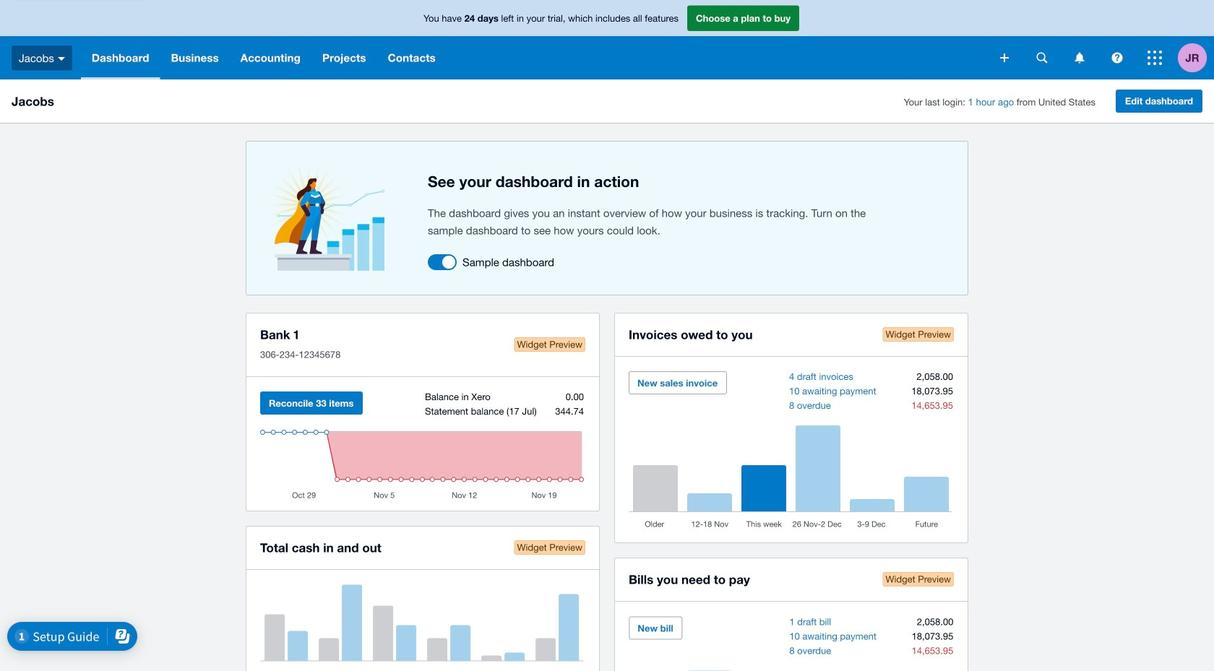 Task type: describe. For each thing, give the bounding box(es) containing it.
a column graph that summarises bank transaction data of total money in versus total money out across all connected bank accounts. image
[[260, 585, 586, 672]]

1 horizontal spatial svg image
[[1037, 52, 1048, 63]]

0 horizontal spatial svg image
[[1001, 54, 1010, 62]]

2 horizontal spatial svg image
[[1148, 51, 1163, 65]]

a summary of bills to pay, grouped by drafts, awaiting payment and overdue. includes a column graph which tracks all outstanding bills over time. image
[[629, 617, 955, 672]]



Task type: vqa. For each thing, say whether or not it's contained in the screenshot.
A summary of invoices owed to you, grouped by drafts, awaiting payment and overdue. Includes a column graph which tracks all outstanding invoices over time. 'image'
yes



Task type: locate. For each thing, give the bounding box(es) containing it.
svg image
[[1148, 51, 1163, 65], [1076, 52, 1085, 63], [58, 57, 65, 61]]

cartoon office workers image
[[269, 164, 385, 273]]

svg image
[[1037, 52, 1048, 63], [1113, 52, 1124, 63], [1001, 54, 1010, 62]]

0 horizontal spatial svg image
[[58, 57, 65, 61]]

connected bank account information, summarising the balance in xero and statement balance totals with a reconciled status. includes a line graph that tracks the daily balance of the connected bank account. image
[[260, 392, 586, 500]]

2 horizontal spatial svg image
[[1113, 52, 1124, 63]]

1 horizontal spatial svg image
[[1076, 52, 1085, 63]]

a summary of invoices owed to you, grouped by drafts, awaiting payment and overdue. includes a column graph which tracks all outstanding invoices over time. image
[[629, 372, 955, 532]]

banner
[[0, 0, 1215, 80]]



